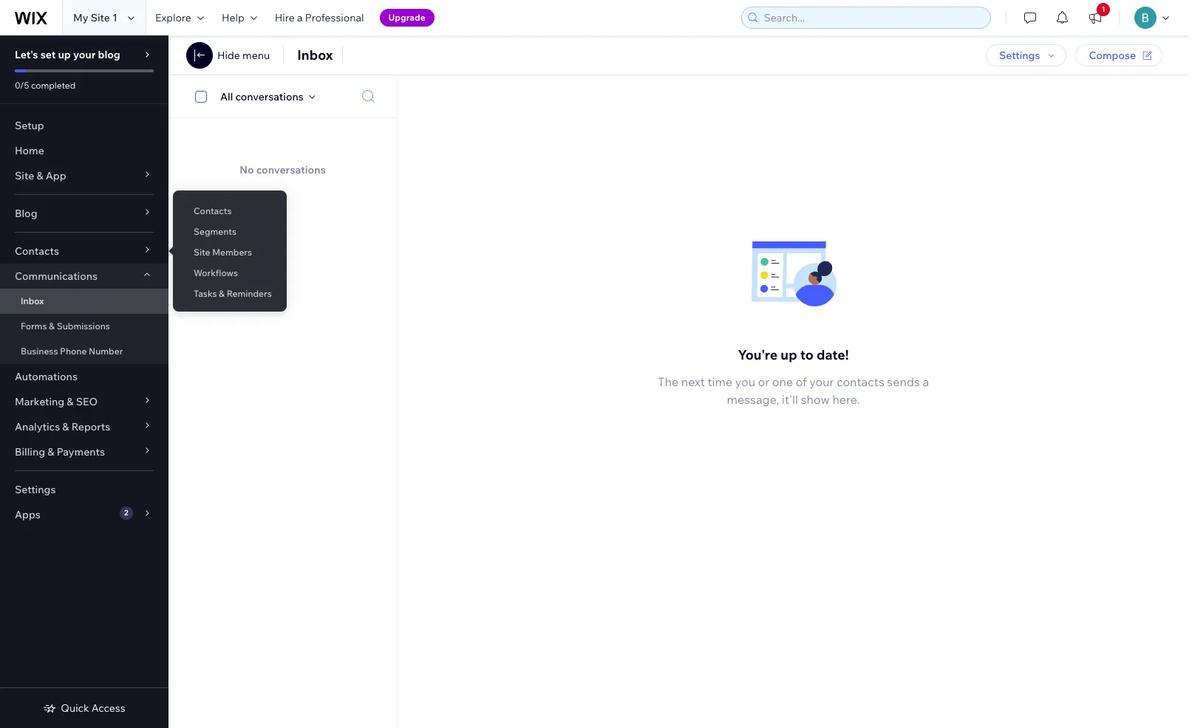 Task type: describe. For each thing, give the bounding box(es) containing it.
settings link
[[0, 477, 169, 503]]

segments link
[[173, 220, 287, 245]]

the
[[658, 375, 679, 389]]

segments
[[194, 226, 237, 237]]

set
[[40, 48, 56, 61]]

apps
[[15, 508, 40, 522]]

you're
[[738, 347, 778, 364]]

quick
[[61, 702, 89, 715]]

message,
[[727, 392, 779, 407]]

tasks
[[194, 288, 217, 299]]

1 button
[[1079, 0, 1112, 35]]

site for site members
[[194, 247, 210, 258]]

0 horizontal spatial 1
[[112, 11, 117, 24]]

setup link
[[0, 113, 169, 138]]

date!
[[817, 347, 849, 364]]

site members link
[[173, 240, 287, 265]]

all
[[220, 90, 233, 103]]

workflows link
[[173, 261, 287, 286]]

workflows
[[194, 268, 238, 279]]

reminders
[[227, 288, 272, 299]]

hire
[[275, 11, 295, 24]]

analytics
[[15, 421, 60, 434]]

sends
[[887, 375, 920, 389]]

hire a professional
[[275, 11, 364, 24]]

all conversations
[[220, 90, 304, 103]]

analytics & reports
[[15, 421, 110, 434]]

billing & payments button
[[0, 440, 169, 465]]

2
[[124, 508, 128, 518]]

forms
[[21, 321, 47, 332]]

show
[[801, 392, 830, 407]]

next
[[681, 375, 705, 389]]

let's
[[15, 48, 38, 61]]

analytics & reports button
[[0, 415, 169, 440]]

hide
[[217, 49, 240, 62]]

business phone number
[[21, 346, 123, 357]]

hide menu button down help
[[186, 42, 270, 69]]

phone
[[60, 346, 87, 357]]

help button
[[213, 0, 266, 35]]

settings for settings button
[[999, 49, 1040, 62]]

explore
[[155, 11, 191, 24]]

contacts
[[837, 375, 885, 389]]

inbox inside sidebar element
[[21, 296, 44, 307]]

you
[[735, 375, 755, 389]]

contacts button
[[0, 239, 169, 264]]

billing & payments
[[15, 446, 105, 459]]

seo
[[76, 395, 98, 409]]

payments
[[57, 446, 105, 459]]

forms & submissions
[[21, 321, 110, 332]]

contacts for contacts popup button
[[15, 245, 59, 258]]

you're up to date!
[[738, 347, 849, 364]]

business phone number link
[[0, 339, 169, 364]]

sidebar element
[[0, 35, 169, 729]]

home
[[15, 144, 44, 157]]

forms & submissions link
[[0, 314, 169, 339]]

access
[[91, 702, 125, 715]]

0 horizontal spatial a
[[297, 11, 303, 24]]

& for forms
[[49, 321, 55, 332]]

1 horizontal spatial up
[[781, 347, 797, 364]]

site for site & app
[[15, 169, 34, 183]]

a inside the next time you or one of your contacts sends a message, it'll show here.
[[923, 375, 929, 389]]

submissions
[[57, 321, 110, 332]]

reports
[[71, 421, 110, 434]]

upgrade button
[[380, 9, 434, 27]]

my
[[73, 11, 88, 24]]

& for tasks
[[219, 288, 225, 299]]

help
[[222, 11, 244, 24]]

automations link
[[0, 364, 169, 390]]

automations
[[15, 370, 78, 384]]

up inside sidebar element
[[58, 48, 71, 61]]

here.
[[833, 392, 860, 407]]

of
[[796, 375, 807, 389]]



Task type: locate. For each thing, give the bounding box(es) containing it.
settings inside button
[[999, 49, 1040, 62]]

& for marketing
[[67, 395, 74, 409]]

& left app
[[37, 169, 43, 183]]

contacts for contacts link
[[194, 205, 232, 217]]

1 up "compose"
[[1102, 4, 1105, 14]]

it'll
[[782, 392, 798, 407]]

quick access
[[61, 702, 125, 715]]

site & app
[[15, 169, 66, 183]]

1 vertical spatial conversations
[[256, 163, 326, 177]]

hire a professional link
[[266, 0, 373, 35]]

your up show
[[810, 375, 834, 389]]

& for site
[[37, 169, 43, 183]]

& right tasks
[[219, 288, 225, 299]]

1 vertical spatial settings
[[15, 483, 56, 497]]

1 horizontal spatial 1
[[1102, 4, 1105, 14]]

your inside the next time you or one of your contacts sends a message, it'll show here.
[[810, 375, 834, 389]]

0 horizontal spatial inbox
[[21, 296, 44, 307]]

up right the set
[[58, 48, 71, 61]]

inbox
[[297, 47, 333, 64], [21, 296, 44, 307]]

setup
[[15, 119, 44, 132]]

1 vertical spatial contacts
[[15, 245, 59, 258]]

0/5 completed
[[15, 80, 76, 91]]

site right my
[[91, 11, 110, 24]]

& right billing
[[47, 446, 54, 459]]

& for billing
[[47, 446, 54, 459]]

1 vertical spatial inbox
[[21, 296, 44, 307]]

billing
[[15, 446, 45, 459]]

no conversations
[[240, 163, 326, 177]]

up left to
[[781, 347, 797, 364]]

let's set up your blog
[[15, 48, 120, 61]]

marketing & seo button
[[0, 390, 169, 415]]

members
[[212, 247, 252, 258]]

business
[[21, 346, 58, 357]]

hide menu
[[217, 49, 270, 62]]

0 horizontal spatial your
[[73, 48, 96, 61]]

2 horizontal spatial site
[[194, 247, 210, 258]]

1 horizontal spatial a
[[923, 375, 929, 389]]

inbox up the forms
[[21, 296, 44, 307]]

contacts link
[[173, 199, 287, 224]]

0 horizontal spatial site
[[15, 169, 34, 183]]

0 vertical spatial inbox
[[297, 47, 333, 64]]

no
[[240, 163, 254, 177]]

inbox link
[[0, 289, 169, 314]]

your left blog
[[73, 48, 96, 61]]

home link
[[0, 138, 169, 163]]

your
[[73, 48, 96, 61], [810, 375, 834, 389]]

hide menu button down help button
[[217, 49, 270, 62]]

blog button
[[0, 201, 169, 226]]

site
[[91, 11, 110, 24], [15, 169, 34, 183], [194, 247, 210, 258]]

marketing
[[15, 395, 64, 409]]

contacts
[[194, 205, 232, 217], [15, 245, 59, 258]]

site inside dropdown button
[[15, 169, 34, 183]]

0 horizontal spatial contacts
[[15, 245, 59, 258]]

time
[[708, 375, 733, 389]]

to
[[800, 347, 814, 364]]

marketing & seo
[[15, 395, 98, 409]]

inbox down hire a professional
[[297, 47, 333, 64]]

a right "hire"
[[297, 11, 303, 24]]

blog
[[98, 48, 120, 61]]

compose button
[[1076, 44, 1163, 67]]

completed
[[31, 80, 76, 91]]

professional
[[305, 11, 364, 24]]

0/5
[[15, 80, 29, 91]]

& for analytics
[[62, 421, 69, 434]]

2 vertical spatial site
[[194, 247, 210, 258]]

number
[[89, 346, 123, 357]]

settings button
[[986, 44, 1067, 67]]

conversations for all conversations
[[235, 90, 304, 103]]

0 vertical spatial a
[[297, 11, 303, 24]]

up
[[58, 48, 71, 61], [781, 347, 797, 364]]

1 vertical spatial site
[[15, 169, 34, 183]]

& inside popup button
[[67, 395, 74, 409]]

or
[[758, 375, 770, 389]]

settings for settings link
[[15, 483, 56, 497]]

1 horizontal spatial contacts
[[194, 205, 232, 217]]

tasks & reminders
[[194, 288, 272, 299]]

0 vertical spatial site
[[91, 11, 110, 24]]

1 right my
[[112, 11, 117, 24]]

settings inside sidebar element
[[15, 483, 56, 497]]

site down the home
[[15, 169, 34, 183]]

a right 'sends'
[[923, 375, 929, 389]]

1 inside button
[[1102, 4, 1105, 14]]

& left reports
[[62, 421, 69, 434]]

my site 1
[[73, 11, 117, 24]]

Search... field
[[759, 7, 986, 28]]

menu
[[242, 49, 270, 62]]

contacts up the communications
[[15, 245, 59, 258]]

a
[[297, 11, 303, 24], [923, 375, 929, 389]]

compose
[[1089, 49, 1136, 62]]

your inside sidebar element
[[73, 48, 96, 61]]

0 horizontal spatial up
[[58, 48, 71, 61]]

1 vertical spatial up
[[781, 347, 797, 364]]

one
[[772, 375, 793, 389]]

& right the forms
[[49, 321, 55, 332]]

site down segments
[[194, 247, 210, 258]]

contacts inside popup button
[[15, 245, 59, 258]]

1 horizontal spatial your
[[810, 375, 834, 389]]

&
[[37, 169, 43, 183], [219, 288, 225, 299], [49, 321, 55, 332], [67, 395, 74, 409], [62, 421, 69, 434], [47, 446, 54, 459]]

& left seo on the left bottom of page
[[67, 395, 74, 409]]

0 vertical spatial up
[[58, 48, 71, 61]]

1 horizontal spatial site
[[91, 11, 110, 24]]

0 vertical spatial your
[[73, 48, 96, 61]]

blog
[[15, 207, 37, 220]]

conversations right no
[[256, 163, 326, 177]]

app
[[46, 169, 66, 183]]

& inside popup button
[[47, 446, 54, 459]]

0 vertical spatial settings
[[999, 49, 1040, 62]]

1 horizontal spatial settings
[[999, 49, 1040, 62]]

site members
[[194, 247, 252, 258]]

None checkbox
[[187, 88, 220, 105]]

communications
[[15, 270, 98, 283]]

1 vertical spatial a
[[923, 375, 929, 389]]

tasks & reminders link
[[173, 282, 287, 307]]

upgrade
[[388, 12, 426, 23]]

0 horizontal spatial settings
[[15, 483, 56, 497]]

contacts up segments
[[194, 205, 232, 217]]

1
[[1102, 4, 1105, 14], [112, 11, 117, 24]]

site & app button
[[0, 163, 169, 188]]

quick access button
[[43, 702, 125, 715]]

0 vertical spatial contacts
[[194, 205, 232, 217]]

0 vertical spatial conversations
[[235, 90, 304, 103]]

the next time you or one of your contacts sends a message, it'll show here.
[[658, 375, 929, 407]]

conversations right all
[[235, 90, 304, 103]]

communications button
[[0, 264, 169, 289]]

conversations for no conversations
[[256, 163, 326, 177]]

1 vertical spatial your
[[810, 375, 834, 389]]

1 horizontal spatial inbox
[[297, 47, 333, 64]]



Task type: vqa. For each thing, say whether or not it's contained in the screenshot.
'Apps'
yes



